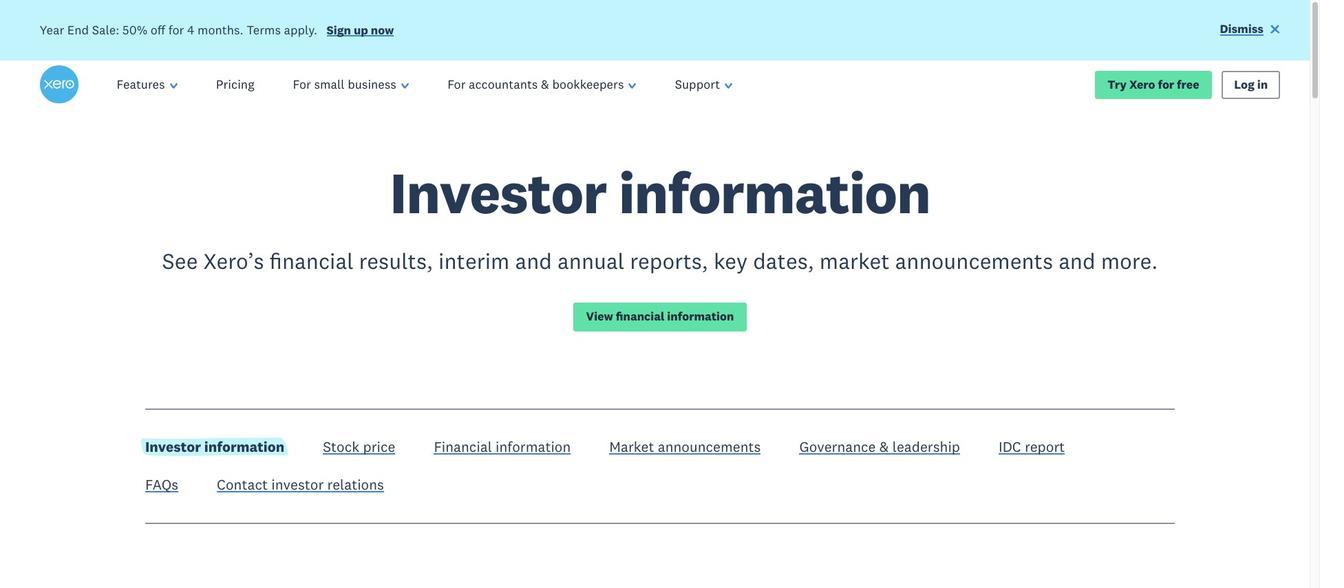 Task type: locate. For each thing, give the bounding box(es) containing it.
sign up now
[[327, 23, 394, 38]]

features button
[[97, 61, 197, 109]]

1 vertical spatial for
[[1159, 77, 1175, 92]]

investor information up contact
[[145, 438, 285, 456]]

1 vertical spatial announcements
[[658, 438, 761, 456]]

financial inside 'link'
[[616, 310, 665, 325]]

& right the accountants
[[541, 77, 550, 92]]

xero's
[[204, 247, 264, 275]]

0 vertical spatial &
[[541, 77, 550, 92]]

1 vertical spatial &
[[880, 438, 889, 456]]

off
[[151, 22, 165, 38]]

for accountants & bookkeepers
[[448, 77, 624, 92]]

investor information
[[390, 156, 931, 229], [145, 438, 285, 456]]

xero
[[1130, 77, 1156, 92]]

1 horizontal spatial investor
[[390, 156, 607, 229]]

now
[[371, 23, 394, 38]]

try xero for free
[[1108, 77, 1200, 92]]

investor information up see xero's financial results, interim and annual reports, key dates, market announcements and more.
[[390, 156, 931, 229]]

for left free
[[1159, 77, 1175, 92]]

stock price link
[[323, 438, 396, 460]]

information inside 'link'
[[668, 310, 734, 325]]

information
[[619, 156, 931, 229], [668, 310, 734, 325], [204, 438, 285, 456], [496, 438, 571, 456]]

0 horizontal spatial for
[[168, 22, 184, 38]]

year
[[40, 22, 64, 38]]

0 horizontal spatial &
[[541, 77, 550, 92]]

50%
[[122, 22, 148, 38]]

and left annual
[[515, 247, 552, 275]]

sign
[[327, 23, 351, 38]]

for left the accountants
[[448, 77, 466, 92]]

stock price
[[323, 438, 396, 456]]

support button
[[656, 61, 752, 109]]

financial information
[[434, 438, 571, 456]]

0 horizontal spatial for
[[293, 77, 311, 92]]

idc report link
[[999, 438, 1066, 460]]

0 horizontal spatial announcements
[[658, 438, 761, 456]]

free
[[1178, 77, 1200, 92]]

for small business
[[293, 77, 397, 92]]

and
[[515, 247, 552, 275], [1059, 247, 1096, 275]]

1 horizontal spatial &
[[880, 438, 889, 456]]

0 horizontal spatial and
[[515, 247, 552, 275]]

0 horizontal spatial financial
[[270, 247, 354, 275]]

2 for from the left
[[448, 77, 466, 92]]

accountants
[[469, 77, 538, 92]]

dismiss
[[1221, 21, 1264, 37]]

governance
[[800, 438, 876, 456]]

for left 4
[[168, 22, 184, 38]]

pricing link
[[197, 61, 274, 109]]

1 horizontal spatial for
[[1159, 77, 1175, 92]]

& left leadership
[[880, 438, 889, 456]]

1 vertical spatial investor
[[145, 438, 201, 456]]

view financial information
[[586, 310, 734, 325]]

1 for from the left
[[293, 77, 311, 92]]

1 vertical spatial financial
[[616, 310, 665, 325]]

governance & leadership
[[800, 438, 961, 456]]

report
[[1025, 438, 1066, 456]]

and left the more.
[[1059, 247, 1096, 275]]

4
[[187, 22, 195, 38]]

log in
[[1235, 77, 1269, 92]]

0 horizontal spatial investor information
[[145, 438, 285, 456]]

for
[[168, 22, 184, 38], [1159, 77, 1175, 92]]

contact investor relations link
[[217, 476, 384, 498]]

1 horizontal spatial investor information
[[390, 156, 931, 229]]

see xero's financial results, interim and annual reports, key dates, market announcements and more.
[[162, 247, 1159, 275]]

for inside for small business dropdown button
[[293, 77, 311, 92]]

idc report
[[999, 438, 1066, 456]]

1 horizontal spatial financial
[[616, 310, 665, 325]]

apply.
[[284, 22, 318, 38]]

terms
[[247, 22, 281, 38]]

financial
[[270, 247, 354, 275], [616, 310, 665, 325]]

1 horizontal spatial and
[[1059, 247, 1096, 275]]

for left small
[[293, 77, 311, 92]]

0 horizontal spatial investor
[[145, 438, 201, 456]]

for
[[293, 77, 311, 92], [448, 77, 466, 92]]

&
[[541, 77, 550, 92], [880, 438, 889, 456]]

announcements
[[896, 247, 1054, 275], [658, 438, 761, 456]]

1 horizontal spatial for
[[448, 77, 466, 92]]

1 horizontal spatial announcements
[[896, 247, 1054, 275]]

key
[[714, 247, 748, 275]]

0 vertical spatial for
[[168, 22, 184, 38]]

sale:
[[92, 22, 119, 38]]

for inside for accountants & bookkeepers dropdown button
[[448, 77, 466, 92]]

results,
[[359, 247, 433, 275]]

xero homepage image
[[40, 66, 78, 104]]

investor
[[390, 156, 607, 229], [145, 438, 201, 456]]



Task type: describe. For each thing, give the bounding box(es) containing it.
market
[[610, 438, 655, 456]]

1 and from the left
[[515, 247, 552, 275]]

small
[[314, 77, 345, 92]]

stock
[[323, 438, 360, 456]]

see
[[162, 247, 198, 275]]

for small business button
[[274, 61, 428, 109]]

market announcements link
[[610, 438, 761, 460]]

price
[[363, 438, 396, 456]]

market announcements
[[610, 438, 761, 456]]

2 and from the left
[[1059, 247, 1096, 275]]

end
[[67, 22, 89, 38]]

faqs
[[145, 476, 178, 495]]

interim
[[439, 247, 510, 275]]

announcements inside market announcements link
[[658, 438, 761, 456]]

governance & leadership link
[[800, 438, 961, 460]]

sign up now link
[[327, 23, 394, 41]]

try xero for free link
[[1096, 71, 1213, 99]]

bookkeepers
[[553, 77, 624, 92]]

investor
[[271, 476, 324, 495]]

dates,
[[754, 247, 815, 275]]

year end sale: 50% off for 4 months. terms apply.
[[40, 22, 318, 38]]

0 vertical spatial financial
[[270, 247, 354, 275]]

for accountants & bookkeepers button
[[428, 61, 656, 109]]

features
[[117, 77, 165, 92]]

& inside for accountants & bookkeepers dropdown button
[[541, 77, 550, 92]]

view
[[586, 310, 614, 325]]

for for for small business
[[293, 77, 311, 92]]

reports,
[[630, 247, 709, 275]]

try
[[1108, 77, 1127, 92]]

relations
[[327, 476, 384, 495]]

leadership
[[893, 438, 961, 456]]

view financial information link
[[574, 303, 747, 332]]

market
[[820, 247, 890, 275]]

1 vertical spatial investor information
[[145, 438, 285, 456]]

log in link
[[1222, 71, 1281, 99]]

financial
[[434, 438, 492, 456]]

up
[[354, 23, 368, 38]]

months.
[[198, 22, 244, 38]]

more.
[[1102, 247, 1159, 275]]

0 vertical spatial investor
[[390, 156, 607, 229]]

contact
[[217, 476, 268, 495]]

support
[[675, 77, 720, 92]]

0 vertical spatial investor information
[[390, 156, 931, 229]]

pricing
[[216, 77, 255, 92]]

contact investor relations
[[217, 476, 384, 495]]

for for for accountants & bookkeepers
[[448, 77, 466, 92]]

business
[[348, 77, 397, 92]]

log
[[1235, 77, 1255, 92]]

idc
[[999, 438, 1022, 456]]

annual
[[558, 247, 625, 275]]

dismiss button
[[1221, 21, 1281, 40]]

& inside governance & leadership link
[[880, 438, 889, 456]]

in
[[1258, 77, 1269, 92]]

financial information link
[[434, 438, 571, 460]]

0 vertical spatial announcements
[[896, 247, 1054, 275]]

investor information link
[[140, 438, 289, 457]]

faqs link
[[145, 476, 178, 498]]



Task type: vqa. For each thing, say whether or not it's contained in the screenshot.
the 'Financial information' link
yes



